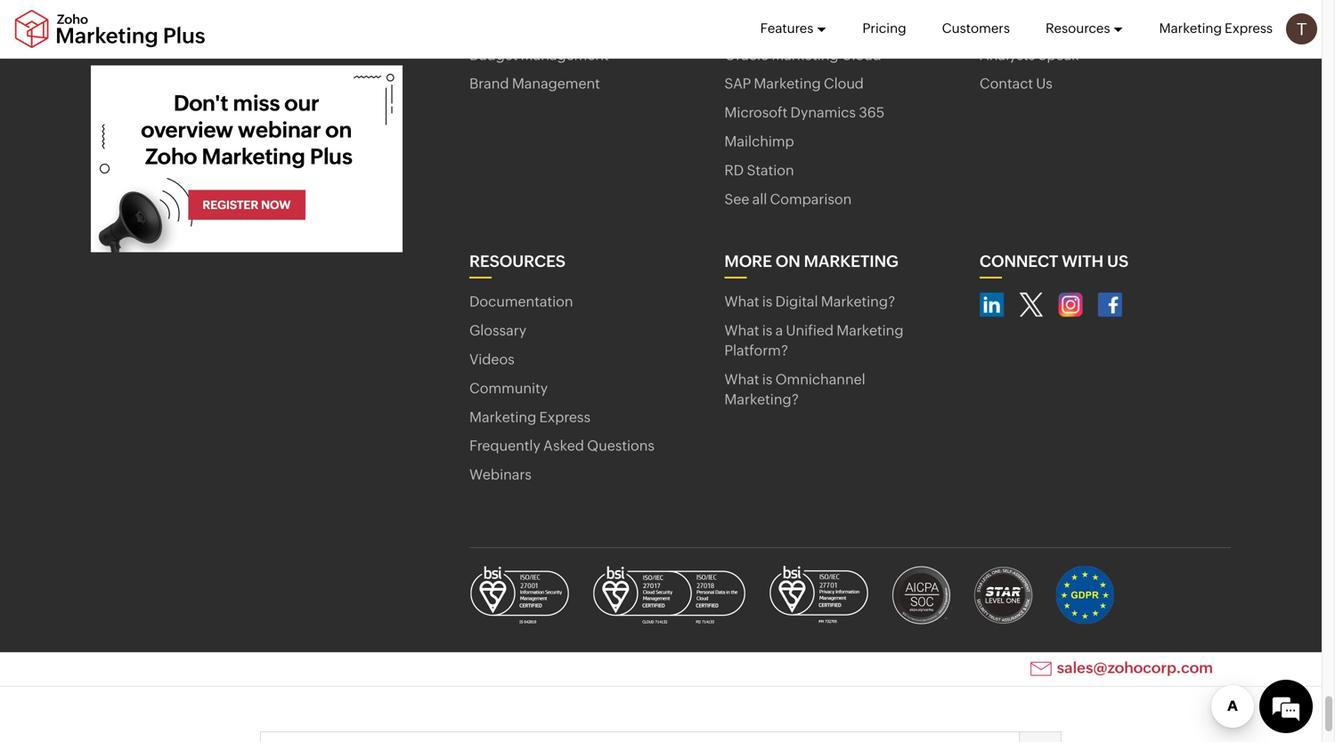 Task type: locate. For each thing, give the bounding box(es) containing it.
all
[[752, 191, 767, 207]]

videos link
[[469, 350, 515, 370]]

0 vertical spatial express
[[1225, 20, 1273, 36]]

0 vertical spatial marketing express
[[1159, 20, 1273, 36]]

station
[[747, 162, 794, 178]]

connect with us
[[980, 253, 1129, 271]]

what is omnichannel marketing? link
[[725, 370, 938, 410]]

0 horizontal spatial marketing?
[[725, 391, 799, 408]]

1 vertical spatial marketing express link
[[469, 408, 591, 428]]

a
[[775, 323, 783, 339]]

analysts
[[980, 47, 1035, 63]]

marketing express for community
[[469, 409, 591, 426]]

1 what from the top
[[725, 294, 759, 310]]

Search for product overviews, FAQs, and more... text field
[[261, 733, 1061, 743]]

management
[[521, 47, 609, 63], [512, 75, 600, 92]]

is for omnichannel
[[762, 371, 773, 388]]

1 vertical spatial marketing?
[[725, 391, 799, 408]]

0 vertical spatial cloud
[[842, 47, 882, 63]]

analysts speak link
[[980, 45, 1079, 65]]

is inside what is a unified marketing platform?
[[762, 323, 773, 339]]

0 horizontal spatial express
[[539, 409, 591, 426]]

0 horizontal spatial resources
[[469, 253, 566, 271]]

express for resources
[[1225, 20, 1273, 36]]

what down more
[[725, 294, 759, 310]]

asked
[[543, 438, 584, 454]]

1 horizontal spatial express
[[1225, 20, 1273, 36]]

0 vertical spatial what
[[725, 294, 759, 310]]

oracle
[[725, 47, 769, 63]]

marketing express link for community
[[469, 408, 591, 428]]

mailchimp
[[725, 133, 794, 150]]

pricing
[[863, 20, 906, 36]]

express for community
[[539, 409, 591, 426]]

what down platform?
[[725, 371, 759, 388]]

with
[[1062, 253, 1104, 271]]

glossary link
[[469, 321, 526, 341]]

1 vertical spatial management
[[512, 75, 600, 92]]

what inside what is a unified marketing platform?
[[725, 323, 759, 339]]

what
[[725, 294, 759, 310], [725, 323, 759, 339], [725, 371, 759, 388]]

marketing? down marketing
[[821, 294, 896, 310]]

frequently asked questions
[[469, 438, 655, 454]]

oracle marketing cloud link
[[725, 45, 882, 65]]

dynamics
[[791, 104, 856, 121]]

1 vertical spatial what
[[725, 323, 759, 339]]

is inside what is omnichannel marketing?
[[762, 371, 773, 388]]

glossary
[[469, 323, 526, 339]]

marketing express
[[1159, 20, 1273, 36], [469, 409, 591, 426]]

resources
[[1046, 20, 1110, 36], [469, 253, 566, 271]]

cloud up dynamics
[[824, 75, 864, 92]]

0 vertical spatial resources
[[1046, 20, 1110, 36]]

1 horizontal spatial marketing express link
[[1159, 0, 1273, 57]]

1 vertical spatial is
[[762, 323, 773, 339]]

platform?
[[725, 342, 789, 359]]

1 horizontal spatial marketing express
[[1159, 20, 1273, 36]]

oracle marketing cloud
[[725, 47, 882, 63]]

1 horizontal spatial resources
[[1046, 20, 1110, 36]]

features link
[[760, 0, 827, 57]]

see
[[725, 191, 749, 207]]

is
[[762, 294, 773, 310], [762, 323, 773, 339], [762, 371, 773, 388]]

is left a
[[762, 323, 773, 339]]

cloud
[[842, 47, 882, 63], [824, 75, 864, 92]]

frequently
[[469, 438, 541, 454]]

0 horizontal spatial marketing express
[[469, 409, 591, 426]]

marketing express down community link
[[469, 409, 591, 426]]

on
[[776, 253, 801, 271]]

videos
[[469, 351, 515, 368]]

express left "terry turtle" image
[[1225, 20, 1273, 36]]

365
[[859, 104, 885, 121]]

what up platform?
[[725, 323, 759, 339]]

1 is from the top
[[762, 294, 773, 310]]

0 vertical spatial is
[[762, 294, 773, 310]]

omnichannel
[[775, 371, 866, 388]]

0 horizontal spatial marketing express link
[[469, 408, 591, 428]]

marketing? inside what is omnichannel marketing?
[[725, 391, 799, 408]]

what inside what is omnichannel marketing?
[[725, 371, 759, 388]]

marketing
[[776, 18, 843, 34], [1159, 20, 1222, 36], [772, 47, 839, 63], [754, 75, 821, 92], [837, 323, 904, 339], [469, 409, 536, 426]]

customers link
[[942, 0, 1010, 57]]

is for digital
[[762, 294, 773, 310]]

marketing?
[[821, 294, 896, 310], [725, 391, 799, 408]]

1 vertical spatial express
[[539, 409, 591, 426]]

2 what from the top
[[725, 323, 759, 339]]

express
[[1225, 20, 1273, 36], [539, 409, 591, 426]]

3 what from the top
[[725, 371, 759, 388]]

1 vertical spatial cloud
[[824, 75, 864, 92]]

express up asked
[[539, 409, 591, 426]]

0 vertical spatial marketing?
[[821, 294, 896, 310]]

marketing express link
[[1159, 0, 1273, 57], [469, 408, 591, 428]]

rd
[[725, 162, 744, 178]]

comparison
[[770, 191, 852, 207]]

resources up documentation
[[469, 253, 566, 271]]

what for what is a unified marketing platform?
[[725, 323, 759, 339]]

0 vertical spatial management
[[521, 47, 609, 63]]

marketing express link left "terry turtle" image
[[1159, 0, 1273, 57]]

2 vertical spatial what
[[725, 371, 759, 388]]

blogs
[[980, 18, 1017, 34]]

1 vertical spatial marketing express
[[469, 409, 591, 426]]

community link
[[469, 379, 548, 399]]

3 is from the top
[[762, 371, 773, 388]]

platform
[[846, 18, 903, 34]]

resources up speak
[[1046, 20, 1110, 36]]

what is omnichannel marketing?
[[725, 371, 866, 408]]

management for budget management
[[521, 47, 609, 63]]

1 horizontal spatial marketing?
[[821, 294, 896, 310]]

management down budget management link
[[512, 75, 600, 92]]

marketing express link down community link
[[469, 408, 591, 428]]

is left digital
[[762, 294, 773, 310]]

contact us link
[[980, 74, 1053, 94]]

0 vertical spatial marketing express link
[[1159, 0, 1273, 57]]

brand management
[[469, 75, 600, 92]]

2 vertical spatial is
[[762, 371, 773, 388]]

marketing? down platform?
[[725, 391, 799, 408]]

speak
[[1038, 47, 1079, 63]]

cloud down platform
[[842, 47, 882, 63]]

mailchimp link
[[725, 132, 794, 152]]

what is digital marketing? link
[[725, 292, 896, 312]]

marketing? for omnichannel
[[725, 391, 799, 408]]

2 is from the top
[[762, 323, 773, 339]]

management up brand management
[[521, 47, 609, 63]]

is down platform?
[[762, 371, 773, 388]]

marketing express left "terry turtle" image
[[1159, 20, 1273, 36]]



Task type: vqa. For each thing, say whether or not it's contained in the screenshot.
GET STARTED
no



Task type: describe. For each thing, give the bounding box(es) containing it.
blogs link
[[980, 16, 1017, 36]]

digital
[[775, 294, 818, 310]]

rd station link
[[725, 161, 794, 181]]

budget
[[469, 47, 518, 63]]

terry turtle image
[[1286, 13, 1317, 45]]

what is a unified marketing platform?
[[725, 323, 904, 359]]

pricing link
[[863, 0, 906, 57]]

is for a
[[762, 323, 773, 339]]

what for what is digital marketing?
[[725, 294, 759, 310]]

sap
[[725, 75, 751, 92]]

what for what is omnichannel marketing?
[[725, 371, 759, 388]]

what is a unified marketing platform? link
[[725, 321, 938, 361]]

cloud for sap marketing cloud
[[824, 75, 864, 92]]

contact
[[980, 75, 1033, 92]]

microsoft dynamics 365
[[725, 104, 885, 121]]

google
[[725, 18, 773, 34]]

sales@zohocorp.com
[[1057, 660, 1213, 677]]

cloud for oracle marketing cloud
[[842, 47, 882, 63]]

marketing? for digital
[[821, 294, 896, 310]]

unified
[[786, 323, 834, 339]]

rd station
[[725, 162, 794, 178]]

see all comparison
[[725, 191, 852, 207]]

documentation
[[469, 294, 573, 310]]

community
[[469, 380, 548, 397]]

features
[[760, 20, 814, 36]]

documentation link
[[469, 292, 573, 312]]

microsoft
[[725, 104, 788, 121]]

google marketing platform link
[[725, 16, 903, 36]]

us
[[1036, 75, 1053, 92]]

1 vertical spatial resources
[[469, 253, 566, 271]]

frequently asked questions link
[[469, 437, 655, 457]]

marketing
[[804, 253, 898, 271]]

webinars link
[[469, 465, 532, 485]]

customers
[[942, 20, 1010, 36]]

what is digital marketing?
[[725, 294, 896, 310]]

webinars
[[469, 467, 532, 483]]

marketing plus webinar image
[[91, 65, 403, 252]]

questions
[[587, 438, 655, 454]]

microsoft dynamics 365 link
[[725, 103, 885, 123]]

budget management
[[469, 47, 609, 63]]

zoho marketingplus logo image
[[13, 9, 207, 49]]

analysts speak
[[980, 47, 1079, 63]]

more on marketing
[[725, 253, 898, 271]]

budget management link
[[469, 45, 609, 65]]

connect
[[980, 253, 1058, 271]]

see all comparison link
[[725, 190, 852, 209]]

contact us
[[980, 75, 1053, 92]]

google marketing platform
[[725, 18, 903, 34]]

us
[[1107, 253, 1129, 271]]

sap marketing cloud
[[725, 75, 864, 92]]

management for brand management
[[512, 75, 600, 92]]

resources link
[[1046, 0, 1124, 57]]

marketing express for resources
[[1159, 20, 1273, 36]]

more
[[725, 253, 772, 271]]

sales@zohocorp.com link
[[1030, 660, 1213, 677]]

brand management link
[[469, 74, 600, 94]]

brand
[[469, 75, 509, 92]]

marketing inside what is a unified marketing platform?
[[837, 323, 904, 339]]

marketing express link for resources
[[1159, 0, 1273, 57]]

sap marketing cloud link
[[725, 74, 864, 94]]



